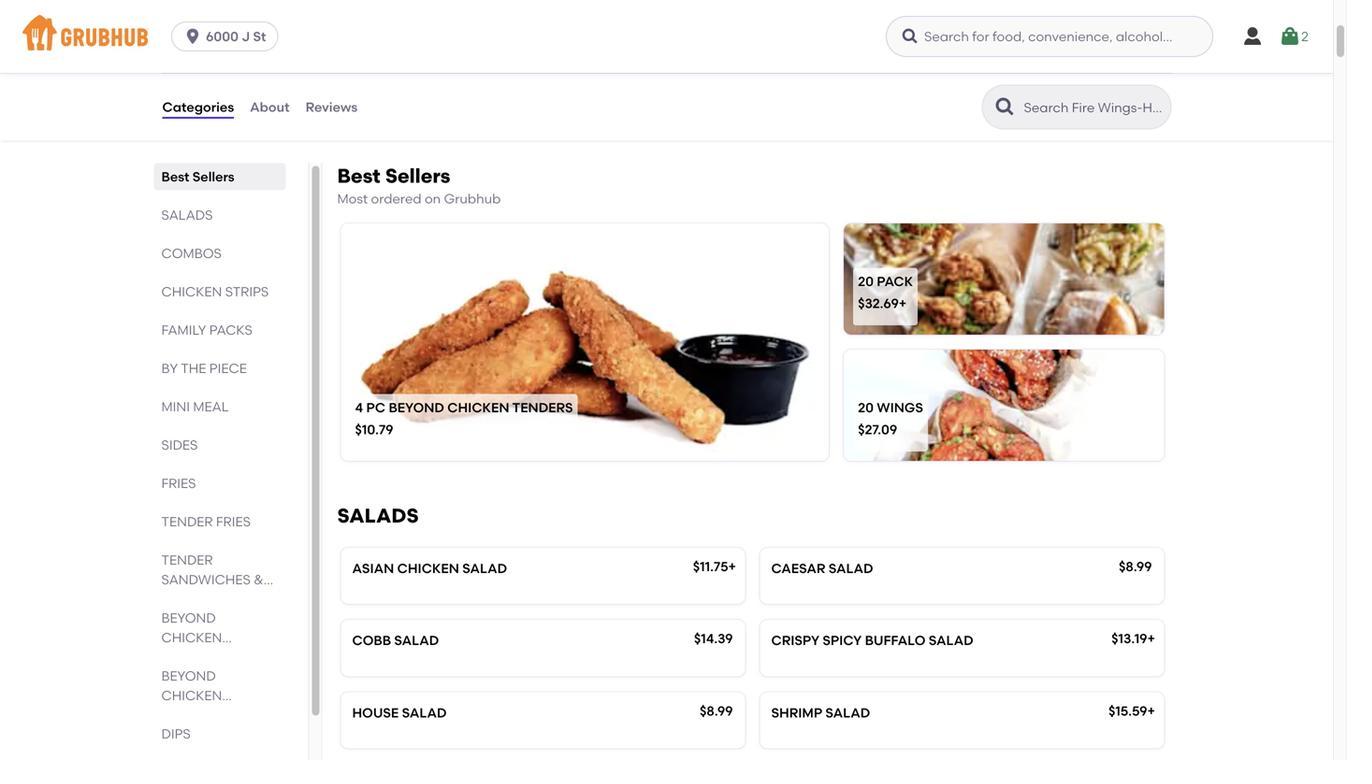 Task type: describe. For each thing, give the bounding box(es) containing it.
pack
[[877, 274, 913, 289]]

dips
[[161, 727, 191, 743]]

reviews button
[[305, 74, 359, 141]]

+ for $15.59 +
[[1148, 704, 1156, 720]]

about button
[[249, 74, 291, 141]]

6000
[[206, 29, 239, 44]]

sides
[[161, 438, 198, 453]]

spicy
[[823, 633, 862, 649]]

$15.59 +
[[1109, 704, 1156, 720]]

reviews
[[306, 99, 358, 115]]

house salad
[[352, 706, 447, 721]]

2 button
[[1279, 20, 1309, 53]]

Search Fire Wings-Howe Ave search field
[[1022, 99, 1166, 117]]

20 for 20 pack $32.69 +
[[858, 274, 874, 289]]

house
[[352, 706, 399, 721]]

categories
[[162, 99, 234, 115]]

1 combos from the top
[[161, 246, 222, 262]]

0 horizontal spatial salads
[[161, 207, 213, 223]]

best sellers most ordered on grubhub
[[337, 164, 501, 207]]

tender for tender sandwiches & combos beyond chicken tenders beyond chicken sandwiches dips
[[161, 553, 213, 569]]

tenders inside 4 pc beyond chicken tenders $10.79
[[512, 400, 573, 416]]

1 vertical spatial salads
[[337, 504, 419, 528]]

+ for $13.19 +
[[1148, 631, 1156, 647]]

$10.79
[[355, 422, 393, 438]]

svg image inside 2 button
[[1279, 25, 1302, 48]]

categories button
[[161, 74, 235, 141]]

6000 j st
[[206, 29, 266, 44]]

tender sandwiches & combos beyond chicken tenders beyond chicken sandwiches dips
[[161, 553, 264, 743]]

st
[[253, 29, 266, 44]]

cobb salad
[[352, 633, 439, 649]]

main navigation navigation
[[0, 0, 1334, 73]]

$14.39
[[694, 631, 733, 647]]

1 sandwiches from the top
[[161, 572, 251, 588]]

best for best sellers most ordered on grubhub
[[337, 164, 381, 188]]

tenders inside tender sandwiches & combos beyond chicken tenders beyond chicken sandwiches dips
[[161, 650, 221, 666]]

$32.69
[[858, 296, 899, 312]]

meal
[[193, 399, 229, 415]]

most
[[337, 191, 368, 207]]

piece
[[209, 361, 247, 377]]

beyond inside 4 pc beyond chicken tenders $10.79
[[389, 400, 444, 416]]

tender fries
[[161, 514, 251, 530]]

$13.19
[[1112, 631, 1148, 647]]

grubhub
[[444, 191, 501, 207]]

20 for 20 wings $27.09
[[858, 400, 874, 416]]

4
[[355, 400, 363, 416]]

by the piece
[[161, 361, 247, 377]]

mini meal
[[161, 399, 229, 415]]

crispy spicy buffalo salad
[[772, 633, 974, 649]]

0 horizontal spatial fries
[[161, 476, 196, 492]]

best for best sellers
[[161, 169, 189, 185]]

salad for caesar salad
[[829, 561, 874, 577]]

asian chicken salad
[[352, 561, 507, 577]]

cobb
[[352, 633, 391, 649]]

j
[[242, 29, 250, 44]]

sellers for best sellers most ordered on grubhub
[[385, 164, 451, 188]]

family
[[161, 322, 206, 338]]

shrimp
[[772, 706, 823, 721]]

20 pack $32.69 +
[[858, 274, 913, 312]]

$8.99 for caesar salad
[[1119, 559, 1152, 575]]



Task type: vqa. For each thing, say whether or not it's contained in the screenshot.
$32.69
yes



Task type: locate. For each thing, give the bounding box(es) containing it.
0 horizontal spatial tenders
[[161, 650, 221, 666]]

0 horizontal spatial sellers
[[193, 169, 235, 185]]

best down categories button
[[161, 169, 189, 185]]

2 20 from the top
[[858, 400, 874, 416]]

tender for tender fries
[[161, 514, 213, 530]]

$8.99 for house salad
[[700, 704, 733, 720]]

4 pc beyond chicken tenders $10.79
[[355, 400, 573, 438]]

Search for food, convenience, alcohol... search field
[[886, 16, 1214, 57]]

tender inside tender sandwiches & combos beyond chicken tenders beyond chicken sandwiches dips
[[161, 553, 213, 569]]

salad
[[463, 561, 507, 577], [829, 561, 874, 577], [394, 633, 439, 649], [929, 633, 974, 649], [402, 706, 447, 721], [826, 706, 871, 721]]

combos down tender fries
[[161, 592, 222, 608]]

20 inside 20 pack $32.69 +
[[858, 274, 874, 289]]

wings
[[877, 400, 924, 416]]

sellers for best sellers
[[193, 169, 235, 185]]

2 horizontal spatial svg image
[[1279, 25, 1302, 48]]

20 wings $27.09
[[858, 400, 924, 438]]

20
[[858, 274, 874, 289], [858, 400, 874, 416]]

combos up chicken strips
[[161, 246, 222, 262]]

2
[[1302, 28, 1309, 44]]

salads
[[161, 207, 213, 223], [337, 504, 419, 528]]

20 up '$32.69'
[[858, 274, 874, 289]]

1 vertical spatial combos
[[161, 592, 222, 608]]

sellers down categories button
[[193, 169, 235, 185]]

fries
[[161, 476, 196, 492], [216, 514, 251, 530]]

the
[[181, 361, 206, 377]]

best inside best sellers most ordered on grubhub
[[337, 164, 381, 188]]

on
[[425, 191, 441, 207]]

chicken
[[161, 284, 222, 300], [448, 400, 510, 416], [397, 561, 459, 577], [161, 630, 222, 646], [161, 688, 222, 704]]

packs
[[209, 322, 252, 338]]

combos inside tender sandwiches & combos beyond chicken tenders beyond chicken sandwiches dips
[[161, 592, 222, 608]]

shrimp salad
[[772, 706, 871, 721]]

asian
[[352, 561, 394, 577]]

salad for cobb salad
[[394, 633, 439, 649]]

combos
[[161, 246, 222, 262], [161, 592, 222, 608]]

1 vertical spatial $8.99
[[700, 704, 733, 720]]

2 sandwiches from the top
[[161, 708, 251, 724]]

&
[[254, 572, 264, 588]]

1 vertical spatial 20
[[858, 400, 874, 416]]

salad for shrimp salad
[[826, 706, 871, 721]]

1 horizontal spatial sellers
[[385, 164, 451, 188]]

0 vertical spatial $8.99
[[1119, 559, 1152, 575]]

+ left caesar
[[729, 559, 736, 575]]

caesar
[[772, 561, 826, 577]]

crispy
[[772, 633, 820, 649]]

sellers up on
[[385, 164, 451, 188]]

best up most
[[337, 164, 381, 188]]

1 20 from the top
[[858, 274, 874, 289]]

2 vertical spatial beyond
[[161, 669, 216, 685]]

20 inside 20 wings $27.09
[[858, 400, 874, 416]]

svg image
[[184, 27, 202, 46]]

2 combos from the top
[[161, 592, 222, 608]]

strips
[[225, 284, 269, 300]]

0 vertical spatial fries
[[161, 476, 196, 492]]

$13.19 +
[[1112, 631, 1156, 647]]

1 horizontal spatial fries
[[216, 514, 251, 530]]

0 horizontal spatial $8.99
[[700, 704, 733, 720]]

chicken inside 4 pc beyond chicken tenders $10.79
[[448, 400, 510, 416]]

$11.75 +
[[693, 559, 736, 575]]

$8.99 down $14.39
[[700, 704, 733, 720]]

0 vertical spatial sandwiches
[[161, 572, 251, 588]]

best
[[337, 164, 381, 188], [161, 169, 189, 185]]

2 tender from the top
[[161, 553, 213, 569]]

1 horizontal spatial best
[[337, 164, 381, 188]]

sandwiches
[[161, 572, 251, 588], [161, 708, 251, 724]]

salad for house salad
[[402, 706, 447, 721]]

20 up $27.09
[[858, 400, 874, 416]]

sellers
[[385, 164, 451, 188], [193, 169, 235, 185]]

sandwiches up the dips
[[161, 708, 251, 724]]

1 vertical spatial beyond
[[161, 611, 216, 627]]

0 horizontal spatial best
[[161, 169, 189, 185]]

1 vertical spatial fries
[[216, 514, 251, 530]]

beyond
[[389, 400, 444, 416], [161, 611, 216, 627], [161, 669, 216, 685]]

salads up asian
[[337, 504, 419, 528]]

tender down sides
[[161, 514, 213, 530]]

0 horizontal spatial svg image
[[901, 27, 920, 46]]

0 vertical spatial tenders
[[512, 400, 573, 416]]

0 vertical spatial beyond
[[389, 400, 444, 416]]

sandwiches left &
[[161, 572, 251, 588]]

+ up $15.59 +
[[1148, 631, 1156, 647]]

0 vertical spatial tender
[[161, 514, 213, 530]]

+
[[899, 296, 907, 312], [729, 559, 736, 575], [1148, 631, 1156, 647], [1148, 704, 1156, 720]]

about
[[250, 99, 290, 115]]

$15.59
[[1109, 704, 1148, 720]]

0 vertical spatial salads
[[161, 207, 213, 223]]

mini
[[161, 399, 190, 415]]

tender
[[161, 514, 213, 530], [161, 553, 213, 569]]

tenders
[[512, 400, 573, 416], [161, 650, 221, 666]]

1 horizontal spatial tenders
[[512, 400, 573, 416]]

buffalo
[[865, 633, 926, 649]]

search icon image
[[994, 96, 1017, 118]]

sellers inside best sellers most ordered on grubhub
[[385, 164, 451, 188]]

0 vertical spatial 20
[[858, 274, 874, 289]]

1 vertical spatial sandwiches
[[161, 708, 251, 724]]

svg image
[[1242, 25, 1264, 48], [1279, 25, 1302, 48], [901, 27, 920, 46]]

+ down the pack
[[899, 296, 907, 312]]

pc
[[366, 400, 386, 416]]

best sellers
[[161, 169, 235, 185]]

1 tender from the top
[[161, 514, 213, 530]]

by
[[161, 361, 178, 377]]

family packs
[[161, 322, 252, 338]]

caesar salad
[[772, 561, 874, 577]]

1 horizontal spatial salads
[[337, 504, 419, 528]]

0 vertical spatial combos
[[161, 246, 222, 262]]

chicken strips
[[161, 284, 269, 300]]

$8.99 up $13.19 +
[[1119, 559, 1152, 575]]

+ down $13.19 +
[[1148, 704, 1156, 720]]

6000 j st button
[[171, 22, 286, 51]]

+ inside 20 pack $32.69 +
[[899, 296, 907, 312]]

1 horizontal spatial $8.99
[[1119, 559, 1152, 575]]

1 horizontal spatial svg image
[[1242, 25, 1264, 48]]

$27.09
[[858, 422, 898, 438]]

ordered
[[371, 191, 422, 207]]

$8.99
[[1119, 559, 1152, 575], [700, 704, 733, 720]]

+ for $11.75 +
[[729, 559, 736, 575]]

1 vertical spatial tender
[[161, 553, 213, 569]]

tender down tender fries
[[161, 553, 213, 569]]

$11.75
[[693, 559, 729, 575]]

1 vertical spatial tenders
[[161, 650, 221, 666]]

salads down best sellers on the left top of the page
[[161, 207, 213, 223]]



